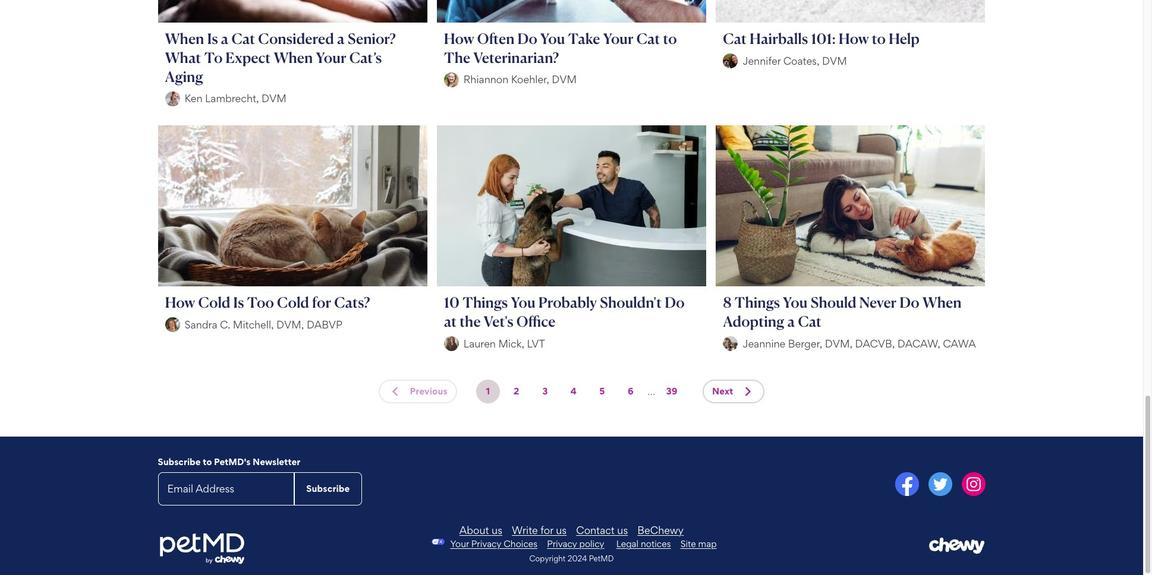 Task type: vqa. For each thing, say whether or not it's contained in the screenshot.


Task type: locate. For each thing, give the bounding box(es) containing it.
ken
[[185, 92, 202, 105]]

things inside 10 things you probably shouldn't do at the vet's office
[[462, 294, 508, 312]]

do
[[517, 30, 537, 48], [665, 294, 685, 312], [900, 294, 919, 312]]

cat inside how often do you take your cat to the veterinarian?
[[637, 30, 660, 48]]

2 horizontal spatial dvm
[[822, 54, 847, 67]]

0 horizontal spatial is
[[207, 30, 218, 48]]

0 vertical spatial your
[[603, 30, 634, 48]]

legal
[[616, 539, 638, 550]]

cold right too
[[277, 294, 309, 312]]

2 horizontal spatial us
[[617, 525, 628, 537]]

petmd home image
[[158, 533, 245, 566]]

1 vertical spatial is
[[233, 294, 244, 312]]

you up office
[[511, 294, 536, 312]]

how
[[444, 30, 474, 48], [839, 30, 869, 48], [165, 294, 195, 312]]

lauren mick, lvt
[[464, 338, 545, 350]]

privacy policy
[[547, 539, 604, 550]]

is inside when is a cat considered a senior? what to expect when your cat's aging
[[207, 30, 218, 48]]

2 horizontal spatial your
[[603, 30, 634, 48]]

for right write
[[541, 525, 553, 537]]

2 privacy from the left
[[547, 539, 577, 550]]

lauren
[[464, 338, 496, 350]]

do right shouldn't on the right bottom of the page
[[665, 294, 685, 312]]

do for 10
[[665, 294, 685, 312]]

by image left ken
[[165, 91, 180, 106]]

2 vertical spatial your
[[450, 539, 469, 550]]

your privacy choices
[[450, 539, 538, 550]]

office
[[516, 313, 555, 331]]

us for contact us
[[617, 525, 628, 537]]

dvm down how often do you take your cat to the veterinarian?
[[552, 73, 577, 86]]

1 vertical spatial for
[[541, 525, 553, 537]]

1 privacy from the left
[[471, 539, 501, 550]]

by image for when is a cat considered a senior? what to expect when your cat's aging
[[165, 91, 180, 106]]

by image left jennifer
[[723, 54, 738, 68]]

10
[[444, 294, 459, 312]]

1 horizontal spatial how
[[444, 30, 474, 48]]

0 vertical spatial dvm
[[822, 54, 847, 67]]

cold up c.
[[198, 294, 230, 312]]

cat hairballs 101: how to help
[[723, 30, 920, 48]]

what
[[165, 49, 201, 67]]

2
[[514, 386, 519, 397]]

how often do you take your cat to the veterinarian?
[[444, 30, 677, 67]]

rhiannon koehler, dvm
[[464, 73, 577, 86]]

0 vertical spatial for
[[312, 294, 331, 312]]

notices
[[641, 539, 671, 550]]

you inside 10 things you probably shouldn't do at the vet's office
[[511, 294, 536, 312]]

3 us from the left
[[617, 525, 628, 537]]

things inside the 8 things you should never do when adopting a cat
[[735, 294, 780, 312]]

jennifer coates, dvm
[[743, 54, 847, 67]]

jeannine berger, dvm, dacvb, dacaw, cawa
[[743, 338, 976, 350]]

facebook image
[[895, 473, 919, 497]]

legal notices link
[[616, 539, 671, 550]]

us up 'legal'
[[617, 525, 628, 537]]

for up dabvp
[[312, 294, 331, 312]]

how right '101:'
[[839, 30, 869, 48]]

legal element
[[616, 539, 717, 550]]

do inside the 8 things you should never do when adopting a cat
[[900, 294, 919, 312]]

for
[[312, 294, 331, 312], [541, 525, 553, 537]]

1 vertical spatial dvm,
[[825, 338, 853, 350]]

1 horizontal spatial you
[[540, 30, 565, 48]]

when inside the 8 things you should never do when adopting a cat
[[922, 294, 962, 312]]

0 horizontal spatial dvm,
[[276, 319, 304, 331]]

0 horizontal spatial for
[[312, 294, 331, 312]]

None email field
[[158, 473, 294, 506]]

0 horizontal spatial cold
[[198, 294, 230, 312]]

you inside the 8 things you should never do when adopting a cat
[[783, 294, 808, 312]]

1 horizontal spatial to
[[663, 30, 677, 48]]

do inside 10 things you probably shouldn't do at the vet's office
[[665, 294, 685, 312]]

1 horizontal spatial things
[[735, 294, 780, 312]]

instagram image
[[962, 473, 985, 497]]

0 horizontal spatial subscribe
[[158, 457, 201, 468]]

by image down the
[[444, 73, 459, 87]]

2 horizontal spatial you
[[783, 294, 808, 312]]

do up veterinarian?
[[517, 30, 537, 48]]

how up sandra in the bottom left of the page
[[165, 294, 195, 312]]

0 vertical spatial by image
[[723, 54, 738, 68]]

2 link
[[505, 380, 528, 404]]

when is a cat considered a senior? what to expect when your cat's aging
[[165, 30, 396, 86]]

choices
[[504, 539, 538, 550]]

to
[[663, 30, 677, 48], [872, 30, 886, 48], [203, 457, 212, 468]]

considered
[[258, 30, 334, 48]]

0 horizontal spatial privacy
[[471, 539, 501, 550]]

1 horizontal spatial subscribe
[[306, 483, 350, 495]]

a up to
[[221, 30, 229, 48]]

1 horizontal spatial us
[[556, 525, 567, 537]]

1 vertical spatial subscribe
[[306, 483, 350, 495]]

you for 10
[[511, 294, 536, 312]]

dvm,
[[276, 319, 304, 331], [825, 338, 853, 350]]

rhiannon
[[464, 73, 508, 86]]

0 horizontal spatial us
[[492, 525, 502, 537]]

your right take
[[603, 30, 634, 48]]

when
[[165, 30, 204, 48], [274, 49, 313, 67], [922, 294, 962, 312]]

4 link
[[562, 380, 585, 404]]

your left cat's
[[316, 49, 346, 67]]

a left senior?
[[337, 30, 345, 48]]

contact
[[576, 525, 615, 537]]

1 vertical spatial by image
[[444, 73, 459, 87]]

things
[[462, 294, 508, 312], [735, 294, 780, 312]]

0 vertical spatial is
[[207, 30, 218, 48]]

site map
[[680, 539, 717, 550]]

next link
[[703, 380, 764, 404]]

2 things from the left
[[735, 294, 780, 312]]

you left should
[[783, 294, 808, 312]]

newsletter
[[253, 457, 300, 468]]

1 horizontal spatial your
[[450, 539, 469, 550]]

when up what at the left top
[[165, 30, 204, 48]]

subscribe
[[158, 457, 201, 468], [306, 483, 350, 495]]

adopting
[[723, 313, 784, 331]]

1 horizontal spatial dvm,
[[825, 338, 853, 350]]

subscribe button
[[294, 473, 362, 506]]

social element
[[576, 473, 985, 499]]

3 link
[[533, 380, 557, 404]]

1 things from the left
[[462, 294, 508, 312]]

probably
[[538, 294, 597, 312]]

cats?
[[334, 294, 370, 312]]

is
[[207, 30, 218, 48], [233, 294, 244, 312]]

us up privacy policy
[[556, 525, 567, 537]]

us for about us
[[492, 525, 502, 537]]

0 vertical spatial dvm,
[[276, 319, 304, 331]]

2 horizontal spatial a
[[787, 313, 795, 331]]

0 vertical spatial subscribe
[[158, 457, 201, 468]]

cold
[[198, 294, 230, 312], [277, 294, 309, 312]]

0 horizontal spatial a
[[221, 30, 229, 48]]

0 horizontal spatial your
[[316, 49, 346, 67]]

a up berger,
[[787, 313, 795, 331]]

1 horizontal spatial do
[[665, 294, 685, 312]]

1 horizontal spatial when
[[274, 49, 313, 67]]

dvm down when is a cat considered a senior? what to expect when your cat's aging
[[262, 92, 286, 105]]

to
[[204, 49, 223, 67]]

by image
[[165, 91, 180, 106], [165, 318, 180, 333], [444, 337, 459, 351]]

0 horizontal spatial dvm
[[262, 92, 286, 105]]

1 horizontal spatial privacy
[[547, 539, 577, 550]]

2 horizontal spatial how
[[839, 30, 869, 48]]

2024
[[568, 554, 587, 564]]

privacy
[[471, 539, 501, 550], [547, 539, 577, 550]]

2 vertical spatial by image
[[444, 337, 459, 351]]

by image down 'adopting'
[[723, 337, 738, 351]]

101:
[[811, 30, 836, 48]]

by image left sandra in the bottom left of the page
[[165, 318, 180, 333]]

privacy down about us
[[471, 539, 501, 550]]

2 horizontal spatial to
[[872, 30, 886, 48]]

your down about
[[450, 539, 469, 550]]

0 horizontal spatial do
[[517, 30, 537, 48]]

1 cold from the left
[[198, 294, 230, 312]]

bechewy
[[637, 525, 684, 537]]

you left take
[[540, 30, 565, 48]]

privacy down the about petmd 'element'
[[547, 539, 577, 550]]

10 things you probably shouldn't do at the vet's office
[[444, 294, 685, 331]]

us up the your privacy choices
[[492, 525, 502, 537]]

2 vertical spatial when
[[922, 294, 962, 312]]

dvm, down how cold is too cold for cats?
[[276, 319, 304, 331]]

0 horizontal spatial things
[[462, 294, 508, 312]]

dvm
[[822, 54, 847, 67], [552, 73, 577, 86], [262, 92, 286, 105]]

veterinarian?
[[473, 49, 559, 67]]

do right never
[[900, 294, 919, 312]]

1 horizontal spatial dvm
[[552, 73, 577, 86]]

dvm, down the 8 things you should never do when adopting a cat
[[825, 338, 853, 350]]

dvm for you
[[552, 73, 577, 86]]

your inside the privacy element
[[450, 539, 469, 550]]

2 horizontal spatial when
[[922, 294, 962, 312]]

hairballs
[[750, 30, 808, 48]]

when up cawa on the right
[[922, 294, 962, 312]]

sandra
[[185, 319, 217, 331]]

0 vertical spatial by image
[[165, 91, 180, 106]]

your
[[603, 30, 634, 48], [316, 49, 346, 67], [450, 539, 469, 550]]

is left too
[[233, 294, 244, 312]]

1 vertical spatial by image
[[165, 318, 180, 333]]

1 horizontal spatial cold
[[277, 294, 309, 312]]

1 vertical spatial your
[[316, 49, 346, 67]]

cat
[[232, 30, 255, 48], [637, 30, 660, 48], [723, 30, 747, 48], [798, 313, 822, 331]]

by image down at
[[444, 337, 459, 351]]

how up the
[[444, 30, 474, 48]]

a
[[221, 30, 229, 48], [337, 30, 345, 48], [787, 313, 795, 331]]

0 horizontal spatial how
[[165, 294, 195, 312]]

the
[[444, 49, 470, 67]]

1 us from the left
[[492, 525, 502, 537]]

by image for how often do you take your cat to the veterinarian?
[[444, 73, 459, 87]]

2 horizontal spatial do
[[900, 294, 919, 312]]

things up vet's
[[462, 294, 508, 312]]

0 vertical spatial when
[[165, 30, 204, 48]]

0 horizontal spatial you
[[511, 294, 536, 312]]

never
[[859, 294, 897, 312]]

subscribe inside 'button'
[[306, 483, 350, 495]]

dvm down '101:'
[[822, 54, 847, 67]]

write for us link
[[512, 525, 567, 537]]

berger,
[[788, 338, 822, 350]]

cat's
[[349, 49, 382, 67]]

how for how cold is too cold for cats?
[[165, 294, 195, 312]]

2 vertical spatial dvm
[[262, 92, 286, 105]]

when down considered
[[274, 49, 313, 67]]

1 vertical spatial when
[[274, 49, 313, 67]]

2 vertical spatial by image
[[723, 337, 738, 351]]

how inside how often do you take your cat to the veterinarian?
[[444, 30, 474, 48]]

1 vertical spatial dvm
[[552, 73, 577, 86]]

contact us link
[[576, 525, 628, 537]]

is up to
[[207, 30, 218, 48]]

things up 'adopting'
[[735, 294, 780, 312]]

by image
[[723, 54, 738, 68], [444, 73, 459, 87], [723, 337, 738, 351]]

mitchell,
[[233, 319, 274, 331]]

site
[[680, 539, 696, 550]]



Task type: describe. For each thing, give the bounding box(es) containing it.
privacy policy link
[[547, 539, 604, 550]]

6
[[628, 386, 634, 397]]

too
[[247, 294, 274, 312]]

…
[[647, 385, 655, 398]]

often
[[477, 30, 515, 48]]

write for us
[[512, 525, 567, 537]]

do for 8
[[900, 294, 919, 312]]

should
[[811, 294, 856, 312]]

about us
[[459, 525, 502, 537]]

39 link
[[660, 380, 684, 404]]

at
[[444, 313, 457, 331]]

0 horizontal spatial to
[[203, 457, 212, 468]]

about petmd element
[[297, 525, 846, 537]]

senior?
[[348, 30, 396, 48]]

do inside how often do you take your cat to the veterinarian?
[[517, 30, 537, 48]]

5
[[599, 386, 605, 397]]

by image for cat hairballs 101: how to help
[[723, 54, 738, 68]]

0 horizontal spatial when
[[165, 30, 204, 48]]

about us link
[[459, 525, 502, 537]]

my privacy choices image
[[426, 539, 450, 545]]

39
[[666, 386, 677, 397]]

5 link
[[590, 380, 614, 404]]

koehler,
[[511, 73, 549, 86]]

site map link
[[680, 539, 717, 550]]

contact us
[[576, 525, 628, 537]]

by image for 8 things you should never do when adopting a cat
[[723, 337, 738, 351]]

8
[[723, 294, 732, 312]]

your privacy choices link
[[450, 539, 538, 550]]

help
[[889, 30, 920, 48]]

your inside how often do you take your cat to the veterinarian?
[[603, 30, 634, 48]]

8 things you should never do when adopting a cat
[[723, 294, 962, 331]]

write
[[512, 525, 538, 537]]

1 horizontal spatial for
[[541, 525, 553, 537]]

twitter image
[[928, 473, 952, 497]]

how for how often do you take your cat to the veterinarian?
[[444, 30, 474, 48]]

chewy logo image
[[929, 537, 985, 555]]

copyright
[[529, 554, 566, 564]]

things for adopting
[[735, 294, 780, 312]]

cat inside when is a cat considered a senior? what to expect when your cat's aging
[[232, 30, 255, 48]]

petmd
[[589, 554, 614, 564]]

map
[[698, 539, 717, 550]]

mick,
[[498, 338, 524, 350]]

petmd's
[[214, 457, 251, 468]]

the
[[460, 313, 481, 331]]

sandra c. mitchell, dvm, dabvp
[[185, 319, 342, 331]]

you for 8
[[783, 294, 808, 312]]

aging
[[165, 68, 203, 86]]

privacy inside your privacy choices link
[[471, 539, 501, 550]]

cat inside the 8 things you should never do when adopting a cat
[[798, 313, 822, 331]]

cawa
[[943, 338, 976, 350]]

subscribe for subscribe
[[306, 483, 350, 495]]

policy
[[579, 539, 604, 550]]

3
[[542, 386, 548, 397]]

ken lambrecht, dvm
[[185, 92, 286, 105]]

dvm for cat
[[262, 92, 286, 105]]

1 horizontal spatial is
[[233, 294, 244, 312]]

jennifer
[[743, 54, 781, 67]]

dacaw,
[[897, 338, 940, 350]]

subscribe for subscribe to petmd's newsletter
[[158, 457, 201, 468]]

bechewy link
[[637, 525, 684, 537]]

6 link
[[619, 380, 643, 404]]

about
[[459, 525, 489, 537]]

to inside how often do you take your cat to the veterinarian?
[[663, 30, 677, 48]]

2 cold from the left
[[277, 294, 309, 312]]

take
[[568, 30, 600, 48]]

your inside when is a cat considered a senior? what to expect when your cat's aging
[[316, 49, 346, 67]]

next
[[712, 386, 733, 397]]

2 us from the left
[[556, 525, 567, 537]]

subscribe to petmd's newsletter
[[158, 457, 300, 468]]

shouldn't
[[600, 294, 662, 312]]

you inside how often do you take your cat to the veterinarian?
[[540, 30, 565, 48]]

dabvp
[[307, 319, 342, 331]]

1 horizontal spatial a
[[337, 30, 345, 48]]

4
[[570, 386, 577, 397]]

vet's
[[484, 313, 513, 331]]

lambrecht,
[[205, 92, 259, 105]]

legal notices
[[616, 539, 671, 550]]

copyright 2024 petmd
[[529, 554, 614, 564]]

things for the
[[462, 294, 508, 312]]

privacy element
[[426, 539, 604, 550]]

by image for how cold is too cold for cats?
[[165, 318, 180, 333]]

lvt
[[527, 338, 545, 350]]

dacvb,
[[855, 338, 895, 350]]

dvm for how
[[822, 54, 847, 67]]

how cold is too cold for cats?
[[165, 294, 370, 312]]

jeannine
[[743, 338, 785, 350]]

a inside the 8 things you should never do when adopting a cat
[[787, 313, 795, 331]]

by image for 10 things you probably shouldn't do at the vet's office
[[444, 337, 459, 351]]

privacy inside privacy policy link
[[547, 539, 577, 550]]

c.
[[220, 319, 230, 331]]

coates,
[[783, 54, 820, 67]]

expect
[[225, 49, 271, 67]]



